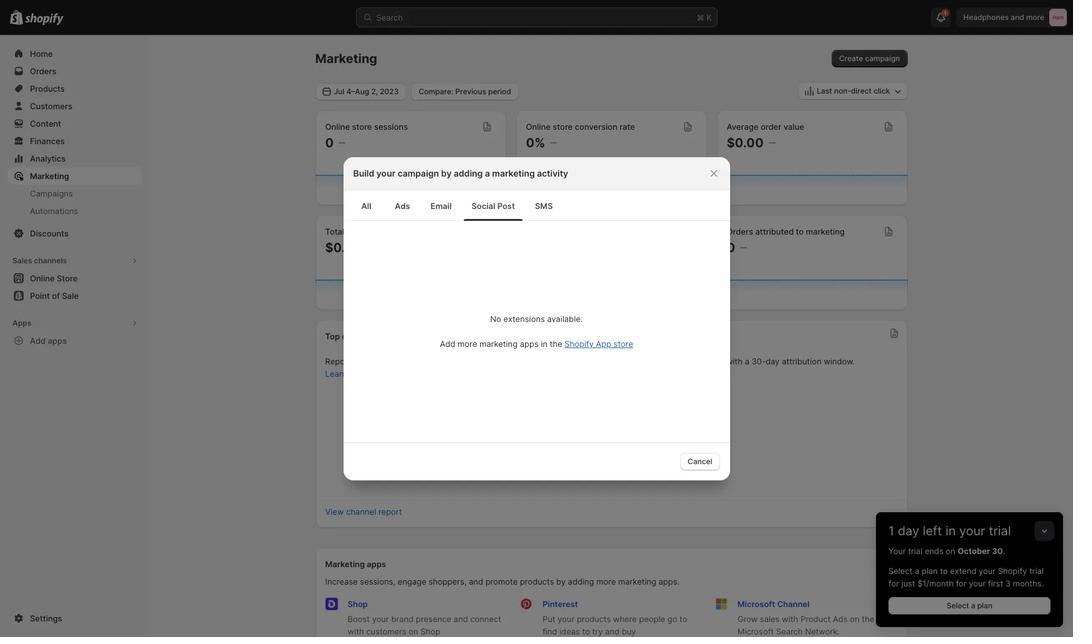 Task type: vqa. For each thing, say whether or not it's contained in the screenshot.
add apps button
yes



Task type: locate. For each thing, give the bounding box(es) containing it.
0 vertical spatial trial
[[990, 524, 1012, 539]]

channel inside view channel report button
[[346, 507, 377, 517]]

1 vertical spatial campaign
[[398, 168, 439, 178]]

for down the extend
[[957, 578, 967, 588]]

sales
[[347, 227, 367, 237], [761, 614, 780, 624]]

1 vertical spatial channel
[[346, 507, 377, 517]]

1 no change image from the left
[[551, 138, 558, 148]]

1 vertical spatial shop
[[421, 627, 441, 637]]

your inside the pinterest put your products where people go to find ideas to try and buy
[[558, 614, 575, 624]]

0 vertical spatial no change image
[[339, 138, 346, 148]]

2 no change image from the left
[[769, 138, 776, 148]]

add inside add apps button
[[30, 336, 46, 346]]

add down apps
[[30, 336, 46, 346]]

microsoft channel link
[[738, 599, 810, 609]]

select down "select a plan to extend your shopify trial for just $1/month for your first 3 months."
[[947, 601, 970, 610]]

0 horizontal spatial sales
[[347, 227, 367, 237]]

no extensions available.
[[491, 314, 583, 324]]

day right '1'
[[899, 524, 920, 539]]

ads right 'all' button
[[395, 201, 410, 211]]

to up $1/month
[[941, 566, 949, 576]]

0 horizontal spatial apps
[[48, 336, 67, 346]]

orders
[[727, 227, 754, 237]]

1 horizontal spatial apps
[[367, 559, 386, 569]]

1 online from the left
[[325, 122, 350, 132]]

the right product
[[863, 614, 875, 624]]

based
[[374, 356, 397, 366]]

add up utm
[[440, 339, 456, 349]]

microsoft down grow on the right of the page
[[738, 627, 775, 637]]

apps up connected
[[520, 339, 539, 349]]

1 horizontal spatial by
[[557, 577, 566, 587]]

0 vertical spatial campaign
[[866, 54, 901, 63]]

months.
[[1014, 578, 1045, 588]]

cancel
[[688, 456, 713, 466]]

to
[[797, 227, 804, 237], [610, 356, 618, 366], [941, 566, 949, 576], [680, 614, 688, 624], [583, 627, 590, 637]]

products
[[520, 577, 554, 587], [577, 614, 611, 624]]

store
[[352, 122, 372, 132], [553, 122, 573, 132], [614, 339, 634, 349]]

0 horizontal spatial with
[[348, 627, 364, 637]]

with down channel
[[783, 614, 799, 624]]

no change image down the orders
[[741, 243, 748, 253]]

1 horizontal spatial select
[[947, 601, 970, 610]]

store inside the "build your campaign by adding a marketing activity" dialog
[[614, 339, 634, 349]]

ads inside button
[[395, 201, 410, 211]]

0 horizontal spatial shop
[[348, 599, 368, 609]]

a left 30-
[[745, 356, 750, 366]]

in inside dialog
[[541, 339, 548, 349]]

select up just
[[889, 566, 913, 576]]

sales channels button
[[7, 252, 142, 270]]

2 horizontal spatial apps
[[520, 339, 539, 349]]

1 horizontal spatial ads
[[834, 614, 848, 624]]

more
[[458, 339, 478, 349], [349, 369, 369, 379], [597, 577, 616, 587]]

0 vertical spatial plan
[[922, 566, 939, 576]]

sessions,
[[360, 577, 396, 587]]

⌘ k
[[697, 12, 712, 22]]

plan
[[922, 566, 939, 576], [978, 601, 993, 610]]

to down app on the bottom
[[610, 356, 618, 366]]

plan inside "select a plan to extend your shopify trial for just $1/month for your first 3 months."
[[922, 566, 939, 576]]

1 horizontal spatial no change image
[[741, 243, 748, 253]]

1 horizontal spatial trial
[[990, 524, 1012, 539]]

1 horizontal spatial campaign
[[866, 54, 901, 63]]

0 horizontal spatial products
[[520, 577, 554, 587]]

your up october at the right bottom of the page
[[960, 524, 986, 539]]

0 horizontal spatial campaign
[[398, 168, 439, 178]]

no change image down online store sessions
[[339, 138, 346, 148]]

buy
[[622, 627, 637, 637]]

plan down first
[[978, 601, 993, 610]]

reported
[[689, 356, 725, 366]]

2 online from the left
[[526, 122, 551, 132]]

2 horizontal spatial with
[[783, 614, 799, 624]]

apps for add apps
[[48, 336, 67, 346]]

1 vertical spatial marketing
[[30, 171, 69, 181]]

1 vertical spatial no change image
[[741, 243, 748, 253]]

marketing right attributed
[[807, 227, 846, 237]]

0 vertical spatial shopify
[[565, 339, 594, 349]]

activities
[[574, 356, 608, 366]]

by up the email button
[[442, 168, 452, 178]]

ads up network.
[[834, 614, 848, 624]]

campaign inside button
[[866, 54, 901, 63]]

in inside dropdown button
[[946, 524, 957, 539]]

post
[[498, 201, 515, 211]]

top
[[325, 331, 340, 341]]

apps up sessions,
[[367, 559, 386, 569]]

1 vertical spatial by
[[557, 577, 566, 587]]

discounts
[[30, 228, 69, 238]]

with
[[727, 356, 743, 366], [783, 614, 799, 624], [348, 627, 364, 637]]

more up the parameters
[[458, 339, 478, 349]]

shop boost your brand presence and connect with customers on shop
[[348, 599, 502, 637]]

shopify app store link
[[565, 339, 634, 349]]

for left just
[[889, 578, 900, 588]]

your
[[377, 168, 396, 178], [411, 356, 428, 366], [620, 356, 637, 366], [960, 524, 986, 539], [980, 566, 997, 576], [970, 578, 987, 588], [372, 614, 389, 624], [558, 614, 575, 624]]

apps.
[[659, 577, 680, 587]]

with inside the shop boost your brand presence and connect with customers on shop
[[348, 627, 364, 637]]

0 horizontal spatial online
[[325, 122, 350, 132]]

1 vertical spatial more
[[349, 369, 369, 379]]

1 horizontal spatial in
[[946, 524, 957, 539]]

select inside "select a plan to extend your shopify trial for just $1/month for your first 3 months."
[[889, 566, 913, 576]]

view channel report
[[325, 507, 402, 517]]

the up app
[[550, 339, 563, 349]]

select for select a plan to extend your shopify trial for just $1/month for your first 3 months.
[[889, 566, 913, 576]]

shopify for trial
[[999, 566, 1028, 576]]

1 horizontal spatial sales
[[761, 614, 780, 624]]

channel right view
[[346, 507, 377, 517]]

0 horizontal spatial the
[[550, 339, 563, 349]]

on right "ends"
[[947, 546, 956, 556]]

online for 0
[[325, 122, 350, 132]]

with down boost
[[348, 627, 364, 637]]

app
[[596, 339, 612, 349]]

on inside 1 day left in your trial element
[[947, 546, 956, 556]]

shop
[[348, 599, 368, 609], [421, 627, 441, 637]]

1 horizontal spatial shopify
[[999, 566, 1028, 576]]

channel
[[778, 599, 810, 609]]

$1/month
[[918, 578, 955, 588]]

marketing left the apps.
[[619, 577, 657, 587]]

no change image down 'order'
[[769, 138, 776, 148]]

apps down apps button
[[48, 336, 67, 346]]

online
[[325, 122, 350, 132], [526, 122, 551, 132]]

reporting is based on your utm parameters and connected app activities to your online store. reported with a 30-day attribution window. learn more
[[325, 356, 856, 379]]

increase sessions, engage shoppers, and promote products by adding more marketing apps.
[[325, 577, 680, 587]]

0
[[325, 135, 334, 150], [727, 240, 736, 255]]

your right build
[[377, 168, 396, 178]]

1 horizontal spatial plan
[[978, 601, 993, 610]]

2 horizontal spatial more
[[597, 577, 616, 587]]

the
[[550, 339, 563, 349], [863, 614, 875, 624]]

in
[[541, 339, 548, 349], [946, 524, 957, 539]]

store right app on the bottom
[[614, 339, 634, 349]]

and
[[497, 356, 512, 366], [469, 577, 484, 587], [454, 614, 468, 624], [606, 627, 620, 637]]

1 horizontal spatial search
[[777, 627, 803, 637]]

0 vertical spatial more
[[458, 339, 478, 349]]

and inside the pinterest put your products where people go to find ideas to try and buy
[[606, 627, 620, 637]]

no change image for $0.00
[[769, 138, 776, 148]]

microsoft up grow on the right of the page
[[738, 599, 776, 609]]

1 horizontal spatial no change image
[[769, 138, 776, 148]]

1 vertical spatial shopify
[[999, 566, 1028, 576]]

increase
[[325, 577, 358, 587]]

1 horizontal spatial more
[[458, 339, 478, 349]]

store left conversion
[[553, 122, 573, 132]]

trial inside dropdown button
[[990, 524, 1012, 539]]

0 horizontal spatial by
[[442, 168, 452, 178]]

create campaign
[[840, 54, 901, 63]]

0 horizontal spatial in
[[541, 339, 548, 349]]

shopify up activities
[[565, 339, 594, 349]]

1 vertical spatial 0
[[727, 240, 736, 255]]

0 vertical spatial ads
[[395, 201, 410, 211]]

on inside 'reporting is based on your utm parameters and connected app activities to your online store. reported with a 30-day attribution window. learn more'
[[400, 356, 409, 366]]

sales
[[12, 256, 32, 265]]

1 vertical spatial trial
[[909, 546, 923, 556]]

connect
[[471, 614, 502, 624]]

1 horizontal spatial adding
[[568, 577, 595, 587]]

day left attribution
[[766, 356, 780, 366]]

0 horizontal spatial ads
[[395, 201, 410, 211]]

no
[[491, 314, 502, 324]]

0 vertical spatial sales
[[347, 227, 367, 237]]

your up ideas
[[558, 614, 575, 624]]

0 down the orders
[[727, 240, 736, 255]]

your left online
[[620, 356, 637, 366]]

shopify up the 3
[[999, 566, 1028, 576]]

0 horizontal spatial more
[[349, 369, 369, 379]]

campaigns link
[[7, 185, 142, 202]]

in right left at bottom
[[946, 524, 957, 539]]

tab list
[[349, 190, 725, 221]]

shopify inside the "build your campaign by adding a marketing activity" dialog
[[565, 339, 594, 349]]

1 vertical spatial products
[[577, 614, 611, 624]]

sessions
[[374, 122, 408, 132]]

0 down online store sessions
[[325, 135, 334, 150]]

0 vertical spatial the
[[550, 339, 563, 349]]

trial inside "select a plan to extend your shopify trial for just $1/month for your first 3 months."
[[1030, 566, 1045, 576]]

0 horizontal spatial day
[[766, 356, 780, 366]]

0 vertical spatial microsoft
[[738, 599, 776, 609]]

your left first
[[970, 578, 987, 588]]

campaign inside dialog
[[398, 168, 439, 178]]

all button
[[349, 191, 385, 221]]

search
[[377, 12, 403, 22], [777, 627, 803, 637]]

promote
[[486, 577, 518, 587]]

performance
[[375, 331, 426, 341]]

a up social
[[485, 168, 490, 178]]

0 horizontal spatial add
[[30, 336, 46, 346]]

1 vertical spatial the
[[863, 614, 875, 624]]

tab list containing all
[[349, 190, 725, 221]]

0 vertical spatial with
[[727, 356, 743, 366]]

marketing link
[[7, 167, 142, 185]]

online up 0% on the top of the page
[[526, 122, 551, 132]]

0 horizontal spatial 0
[[325, 135, 334, 150]]

shop link
[[348, 599, 368, 609]]

0 vertical spatial $0.00
[[727, 135, 764, 150]]

on down brand
[[409, 627, 419, 637]]

$0.00 down total sales in the left of the page
[[325, 240, 362, 255]]

sales right total
[[347, 227, 367, 237]]

sales down microsoft channel link
[[761, 614, 780, 624]]

microsoft
[[738, 599, 776, 609], [738, 627, 775, 637]]

0 horizontal spatial trial
[[909, 546, 923, 556]]

1 vertical spatial $0.00
[[325, 240, 362, 255]]

campaign
[[866, 54, 901, 63], [398, 168, 439, 178]]

apps inside button
[[48, 336, 67, 346]]

to left try
[[583, 627, 590, 637]]

0 horizontal spatial store
[[352, 122, 372, 132]]

0 vertical spatial day
[[766, 356, 780, 366]]

day inside 'reporting is based on your utm parameters and connected app activities to your online store. reported with a 30-day attribution window. learn more'
[[766, 356, 780, 366]]

no change image
[[339, 138, 346, 148], [741, 243, 748, 253]]

your
[[889, 546, 907, 556]]

reporting
[[325, 356, 363, 366]]

1 horizontal spatial $0.00
[[727, 135, 764, 150]]

1 horizontal spatial 0
[[727, 240, 736, 255]]

email button
[[421, 191, 462, 221]]

1 horizontal spatial with
[[727, 356, 743, 366]]

campaign up ads button
[[398, 168, 439, 178]]

select
[[889, 566, 913, 576], [947, 601, 970, 610]]

2 vertical spatial trial
[[1030, 566, 1045, 576]]

0 horizontal spatial for
[[889, 578, 900, 588]]

0 vertical spatial 0
[[325, 135, 334, 150]]

0 vertical spatial products
[[520, 577, 554, 587]]

1 vertical spatial sales
[[761, 614, 780, 624]]

0 vertical spatial in
[[541, 339, 548, 349]]

adding up pinterest
[[568, 577, 595, 587]]

automations link
[[7, 202, 142, 220]]

0 horizontal spatial plan
[[922, 566, 939, 576]]

2 horizontal spatial trial
[[1030, 566, 1045, 576]]

shopify inside "select a plan to extend your shopify trial for just $1/month for your first 3 months."
[[999, 566, 1028, 576]]

campaign right create
[[866, 54, 901, 63]]

no change image
[[551, 138, 558, 148], [769, 138, 776, 148]]

build your campaign by adding a marketing activity
[[354, 168, 569, 178]]

0 horizontal spatial shopify
[[565, 339, 594, 349]]

with left 30-
[[727, 356, 743, 366]]

ads
[[395, 201, 410, 211], [834, 614, 848, 624]]

is
[[365, 356, 371, 366]]

available.
[[548, 314, 583, 324]]

adding up social
[[454, 168, 483, 178]]

apps
[[48, 336, 67, 346], [520, 339, 539, 349], [367, 559, 386, 569]]

1 vertical spatial ads
[[834, 614, 848, 624]]

1 horizontal spatial add
[[440, 339, 456, 349]]

your up the customers
[[372, 614, 389, 624]]

add inside the "build your campaign by adding a marketing activity" dialog
[[440, 339, 456, 349]]

online left sessions
[[325, 122, 350, 132]]

and left connect
[[454, 614, 468, 624]]

customers
[[367, 627, 407, 637]]

trial right your
[[909, 546, 923, 556]]

1 vertical spatial in
[[946, 524, 957, 539]]

channel for top
[[342, 331, 373, 341]]

0 horizontal spatial search
[[377, 12, 403, 22]]

0 vertical spatial search
[[377, 12, 403, 22]]

a inside "select a plan to extend your shopify trial for just $1/month for your first 3 months."
[[916, 566, 920, 576]]

ideas
[[560, 627, 580, 637]]

0 horizontal spatial no change image
[[551, 138, 558, 148]]

by up pinterest link
[[557, 577, 566, 587]]

and right try
[[606, 627, 620, 637]]

products up try
[[577, 614, 611, 624]]

more down is
[[349, 369, 369, 379]]

more inside the "build your campaign by adding a marketing activity" dialog
[[458, 339, 478, 349]]

with inside microsoft channel grow sales with product ads on the microsoft search network.
[[783, 614, 799, 624]]

trial up months.
[[1030, 566, 1045, 576]]

3
[[1006, 578, 1011, 588]]

put
[[543, 614, 556, 624]]

in up connected
[[541, 339, 548, 349]]

by
[[442, 168, 452, 178], [557, 577, 566, 587]]

products up pinterest link
[[520, 577, 554, 587]]

a
[[485, 168, 490, 178], [745, 356, 750, 366], [916, 566, 920, 576], [972, 601, 976, 610]]

shop up boost
[[348, 599, 368, 609]]

a up just
[[916, 566, 920, 576]]

shop down the presence
[[421, 627, 441, 637]]

1 horizontal spatial store
[[553, 122, 573, 132]]

1 vertical spatial day
[[899, 524, 920, 539]]

by inside dialog
[[442, 168, 452, 178]]

0 horizontal spatial no change image
[[339, 138, 346, 148]]

marketing inside marketing link
[[30, 171, 69, 181]]

the inside microsoft channel grow sales with product ads on the microsoft search network.
[[863, 614, 875, 624]]

1 day left in your trial element
[[877, 545, 1064, 627]]

1 vertical spatial search
[[777, 627, 803, 637]]

0 vertical spatial adding
[[454, 168, 483, 178]]

1 horizontal spatial shop
[[421, 627, 441, 637]]

.
[[1004, 546, 1006, 556]]

store for 0
[[352, 122, 372, 132]]

1 horizontal spatial products
[[577, 614, 611, 624]]

more up the pinterest put your products where people go to find ideas to try and buy
[[597, 577, 616, 587]]

attributed
[[756, 227, 794, 237]]

home
[[30, 49, 53, 59]]

trial up 30
[[990, 524, 1012, 539]]

on inside the shop boost your brand presence and connect with customers on shop
[[409, 627, 419, 637]]

store for 0%
[[553, 122, 573, 132]]

2 vertical spatial with
[[348, 627, 364, 637]]

sms
[[535, 201, 553, 211]]

shopify for app
[[565, 339, 594, 349]]

cancel button
[[681, 453, 720, 470]]

on right based
[[400, 356, 409, 366]]

all
[[362, 201, 372, 211]]

1 horizontal spatial the
[[863, 614, 875, 624]]

store left sessions
[[352, 122, 372, 132]]

marketing down the no
[[480, 339, 518, 349]]

k
[[707, 12, 712, 22]]

channel right top in the bottom left of the page
[[342, 331, 373, 341]]

apps button
[[7, 315, 142, 332]]

0 horizontal spatial adding
[[454, 168, 483, 178]]

1 vertical spatial select
[[947, 601, 970, 610]]

plan up $1/month
[[922, 566, 939, 576]]

2 horizontal spatial store
[[614, 339, 634, 349]]

0 vertical spatial select
[[889, 566, 913, 576]]

on right product
[[851, 614, 860, 624]]

learn more link
[[325, 369, 369, 379]]

$0.00 down average
[[727, 135, 764, 150]]

and left connected
[[497, 356, 512, 366]]

1 day left in your trial button
[[877, 512, 1064, 539]]

1 vertical spatial microsoft
[[738, 627, 775, 637]]

a down "select a plan to extend your shopify trial for just $1/month for your first 3 months."
[[972, 601, 976, 610]]

apps
[[12, 318, 31, 328]]

to inside 'reporting is based on your utm parameters and connected app activities to your online store. reported with a 30-day attribution window. learn more'
[[610, 356, 618, 366]]

no change image right 0% on the top of the page
[[551, 138, 558, 148]]

1 vertical spatial with
[[783, 614, 799, 624]]

1 vertical spatial plan
[[978, 601, 993, 610]]



Task type: describe. For each thing, give the bounding box(es) containing it.
pinterest
[[543, 599, 579, 609]]

your inside dialog
[[377, 168, 396, 178]]

search inside microsoft channel grow sales with product ads on the microsoft search network.
[[777, 627, 803, 637]]

adding inside dialog
[[454, 168, 483, 178]]

select a plan to extend your shopify trial for just $1/month for your first 3 months.
[[889, 566, 1045, 588]]

learn
[[325, 369, 347, 379]]

to inside "select a plan to extend your shopify trial for just $1/month for your first 3 months."
[[941, 566, 949, 576]]

add for add apps
[[30, 336, 46, 346]]

⌘
[[697, 12, 705, 22]]

your up first
[[980, 566, 997, 576]]

grow
[[738, 614, 758, 624]]

0 vertical spatial shop
[[348, 599, 368, 609]]

average
[[727, 122, 759, 132]]

social post
[[472, 201, 515, 211]]

to right go
[[680, 614, 688, 624]]

campaigns
[[30, 188, 73, 198]]

sales channels
[[12, 256, 67, 265]]

conversion
[[575, 122, 618, 132]]

more inside 'reporting is based on your utm parameters and connected app activities to your online store. reported with a 30-day attribution window. learn more'
[[349, 369, 369, 379]]

shoppers,
[[429, 577, 467, 587]]

pinterest put your products where people go to find ideas to try and buy
[[543, 599, 688, 637]]

create campaign button
[[832, 50, 908, 67]]

30-
[[752, 356, 766, 366]]

ads inside microsoft channel grow sales with product ads on the microsoft search network.
[[834, 614, 848, 624]]

with inside 'reporting is based on your utm parameters and connected app activities to your online store. reported with a 30-day attribution window. learn more'
[[727, 356, 743, 366]]

no change image for online
[[339, 138, 346, 148]]

plan for select a plan
[[978, 601, 993, 610]]

online store sessions
[[325, 122, 408, 132]]

top channel performance
[[325, 331, 426, 341]]

select a plan
[[947, 601, 993, 610]]

utm
[[431, 356, 449, 366]]

product
[[801, 614, 831, 624]]

ads button
[[385, 191, 421, 221]]

october
[[958, 546, 991, 556]]

and inside 'reporting is based on your utm parameters and connected app activities to your online store. reported with a 30-day attribution window. learn more'
[[497, 356, 512, 366]]

0 for orders
[[727, 240, 736, 255]]

apps for marketing apps
[[367, 559, 386, 569]]

create
[[840, 54, 864, 63]]

to right attributed
[[797, 227, 804, 237]]

parameters
[[451, 356, 495, 366]]

app
[[557, 356, 572, 366]]

rate
[[620, 122, 636, 132]]

attribution
[[783, 356, 822, 366]]

activity
[[537, 168, 569, 178]]

extensions
[[504, 314, 545, 324]]

the inside dialog
[[550, 339, 563, 349]]

just
[[902, 578, 916, 588]]

2 vertical spatial marketing
[[325, 559, 365, 569]]

a inside dialog
[[485, 168, 490, 178]]

engage
[[398, 577, 427, 587]]

plan for select a plan to extend your shopify trial for just $1/month for your first 3 months.
[[922, 566, 939, 576]]

1
[[889, 524, 895, 539]]

presence
[[416, 614, 452, 624]]

pinterest link
[[543, 599, 579, 609]]

total sales
[[325, 227, 367, 237]]

your inside dropdown button
[[960, 524, 986, 539]]

no change image for 0%
[[551, 138, 558, 148]]

boost
[[348, 614, 370, 624]]

build your campaign by adding a marketing activity dialog
[[0, 157, 1074, 480]]

your inside the shop boost your brand presence and connect with customers on shop
[[372, 614, 389, 624]]

0 for online
[[325, 135, 334, 150]]

channel for view
[[346, 507, 377, 517]]

channels
[[34, 256, 67, 265]]

and left promote
[[469, 577, 484, 587]]

0 horizontal spatial $0.00
[[325, 240, 362, 255]]

1 for from the left
[[889, 578, 900, 588]]

and inside the shop boost your brand presence and connect with customers on shop
[[454, 614, 468, 624]]

automations
[[30, 206, 78, 216]]

no change image for orders
[[741, 243, 748, 253]]

on inside microsoft channel grow sales with product ads on the microsoft search network.
[[851, 614, 860, 624]]

2 vertical spatial more
[[597, 577, 616, 587]]

network.
[[806, 627, 840, 637]]

0%
[[526, 135, 546, 150]]

tab list inside the "build your campaign by adding a marketing activity" dialog
[[349, 190, 725, 221]]

email
[[431, 201, 452, 211]]

online for 0%
[[526, 122, 551, 132]]

add apps
[[30, 336, 67, 346]]

view channel report button
[[318, 503, 410, 520]]

home link
[[7, 45, 142, 62]]

sms button
[[525, 191, 563, 221]]

people
[[640, 614, 666, 624]]

online store conversion rate
[[526, 122, 636, 132]]

1 vertical spatial adding
[[568, 577, 595, 587]]

shopify image
[[25, 13, 64, 25]]

connected
[[514, 356, 555, 366]]

0 vertical spatial marketing
[[315, 51, 378, 66]]

store.
[[665, 356, 687, 366]]

left
[[924, 524, 943, 539]]

products inside the pinterest put your products where people go to find ideas to try and buy
[[577, 614, 611, 624]]

a inside 'reporting is based on your utm parameters and connected app activities to your online store. reported with a 30-day attribution window. learn more'
[[745, 356, 750, 366]]

marketing up post
[[493, 168, 535, 178]]

2 microsoft from the top
[[738, 627, 775, 637]]

extend
[[951, 566, 977, 576]]

your left utm
[[411, 356, 428, 366]]

2 for from the left
[[957, 578, 967, 588]]

apps inside the "build your campaign by adding a marketing activity" dialog
[[520, 339, 539, 349]]

sales inside microsoft channel grow sales with product ads on the microsoft search network.
[[761, 614, 780, 624]]

marketing apps
[[325, 559, 386, 569]]

try
[[593, 627, 603, 637]]

select a plan link
[[889, 597, 1052, 615]]

day inside 1 day left in your trial dropdown button
[[899, 524, 920, 539]]

social
[[472, 201, 496, 211]]

your trial ends on october 30 .
[[889, 546, 1006, 556]]

select for select a plan
[[947, 601, 970, 610]]

add apps button
[[7, 332, 142, 349]]

discounts link
[[7, 225, 142, 242]]

settings link
[[7, 610, 142, 627]]

ends
[[926, 546, 944, 556]]

1 microsoft from the top
[[738, 599, 776, 609]]

report
[[379, 507, 402, 517]]

microsoft channel grow sales with product ads on the microsoft search network.
[[738, 599, 875, 637]]

build
[[354, 168, 375, 178]]

online
[[640, 356, 663, 366]]

add for add more marketing apps in the shopify app store
[[440, 339, 456, 349]]



